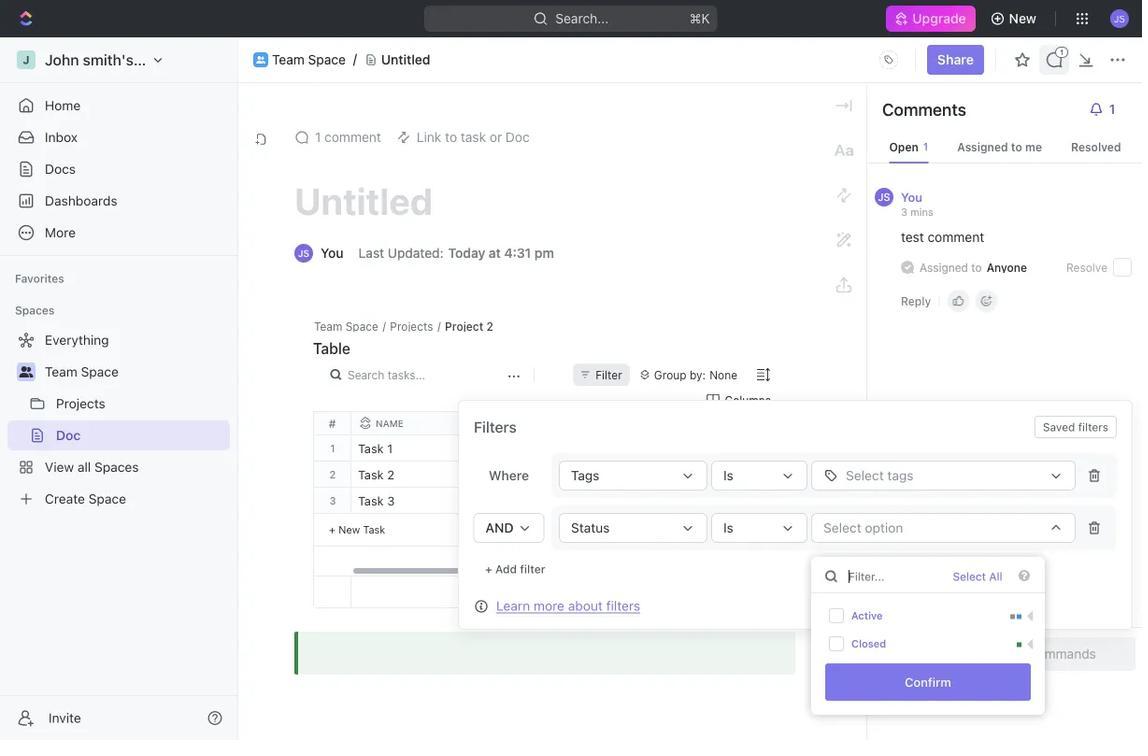Task type: describe. For each thing, give the bounding box(es) containing it.
search...
[[556, 11, 609, 26]]

task for task 1
[[358, 442, 384, 456]]

team inside team space / projects / project 2 table
[[314, 320, 343, 333]]

task for task 3
[[358, 494, 384, 508]]

last
[[359, 245, 384, 261]]

invite
[[49, 711, 81, 726]]

press space to select this row. row containing 1
[[314, 436, 352, 462]]

⌘k
[[690, 11, 710, 26]]

js
[[878, 191, 891, 203]]

2 for 1 2 3
[[330, 468, 336, 481]]

more
[[534, 598, 565, 614]]

3 for you 3 mins
[[901, 206, 908, 218]]

sidebar navigation
[[0, 37, 238, 741]]

comment for 1 comment
[[325, 129, 381, 145]]

filter button
[[573, 364, 630, 386]]

press space to select this row. row containing 3
[[314, 488, 352, 514]]

Search tasks... text field
[[348, 362, 503, 388]]

task down task 3 at the left
[[363, 524, 386, 536]]

about
[[568, 598, 603, 614]]

0 vertical spatial filters
[[1079, 421, 1109, 434]]

learn more about filters
[[496, 598, 641, 614]]

docs
[[45, 161, 76, 177]]

learn more about filters link
[[496, 598, 641, 614]]

closed
[[852, 638, 887, 650]]

1 comment
[[315, 129, 381, 145]]

4:31
[[504, 245, 531, 261]]

grid containing task 1
[[314, 412, 1143, 609]]

assigned for assigned to me
[[958, 140, 1009, 153]]

updated:
[[388, 245, 444, 261]]

space for leftmost team space link
[[81, 364, 119, 380]]

3 for task 3
[[387, 494, 395, 508]]

comments
[[883, 99, 967, 119]]

new task
[[339, 524, 386, 536]]

space inside team space / projects / project 2 table
[[346, 320, 379, 333]]

select for select all
[[953, 570, 986, 583]]

home link
[[7, 91, 230, 121]]

press space to select this row. row containing task 2
[[352, 462, 1143, 488]]

dashboards
[[45, 193, 117, 209]]

2 inside team space / projects / project 2 table
[[487, 320, 494, 333]]

#
[[329, 417, 336, 430]]

team space / projects / project 2 table
[[313, 320, 494, 358]]

1 / from the left
[[383, 320, 386, 333]]

filter
[[596, 368, 623, 381]]

confirm
[[905, 676, 952, 690]]

select option
[[824, 520, 904, 536]]

docs link
[[7, 154, 230, 184]]

select all link
[[953, 570, 1003, 583]]

option
[[865, 520, 904, 536]]

john smith
[[545, 442, 604, 456]]

row group containing task 1
[[352, 436, 1143, 576]]

all
[[990, 570, 1003, 583]]

to for assigned to
[[972, 261, 982, 274]]

1 2 3
[[330, 442, 336, 507]]

user group image for leftmost team space link
[[19, 367, 33, 378]]

pm
[[535, 245, 554, 261]]

test comment
[[901, 230, 985, 245]]

active
[[852, 610, 883, 622]]

user group image for right team space link
[[256, 56, 266, 63]]

projects
[[390, 320, 433, 333]]

you
[[901, 190, 923, 204]]

smith
[[573, 442, 604, 456]]

select all
[[953, 570, 1003, 583]]

select option button
[[812, 513, 1076, 543]]

task for task 2
[[358, 468, 384, 482]]

inbox link
[[7, 122, 230, 152]]

0 vertical spatial untitled
[[381, 52, 431, 67]]

table
[[313, 340, 350, 358]]

Filter... text field
[[826, 561, 942, 583]]

select for select option
[[824, 520, 862, 536]]

at
[[489, 245, 501, 261]]

dashboards link
[[7, 186, 230, 216]]

spaces
[[15, 304, 55, 317]]



Task type: locate. For each thing, give the bounding box(es) containing it.
0 horizontal spatial team
[[45, 364, 77, 380]]

assigned to me
[[958, 140, 1043, 153]]

1 vertical spatial user group image
[[19, 367, 33, 378]]

user group image
[[256, 56, 266, 63], [19, 367, 33, 378]]

mins
[[911, 206, 934, 218]]

team
[[272, 52, 305, 67], [314, 320, 343, 333], [45, 364, 77, 380]]

team space up 1 comment
[[272, 52, 346, 67]]

team space inside team space link
[[45, 364, 119, 380]]

upgrade
[[913, 11, 966, 26]]

1 horizontal spatial /
[[438, 320, 441, 333]]

3 left task 3 at the left
[[330, 495, 336, 507]]

space for right team space link
[[308, 52, 346, 67]]

1 vertical spatial space
[[346, 320, 379, 333]]

/
[[383, 320, 386, 333], [438, 320, 441, 333]]

assigned to
[[920, 261, 982, 274]]

0 horizontal spatial to
[[972, 261, 982, 274]]

0 horizontal spatial filters
[[606, 598, 641, 614]]

2 horizontal spatial 2
[[487, 320, 494, 333]]

1 horizontal spatial 3
[[387, 494, 395, 508]]

2 horizontal spatial 3
[[901, 206, 908, 218]]

0 vertical spatial to
[[1012, 140, 1023, 153]]

new button
[[983, 4, 1048, 34]]

1 horizontal spatial 1
[[330, 442, 335, 454]]

to left me
[[1012, 140, 1023, 153]]

john smith cell
[[539, 436, 726, 461]]

0 vertical spatial team space
[[272, 52, 346, 67]]

and
[[486, 520, 514, 536]]

cell for task 2
[[726, 462, 913, 487]]

+ add filter
[[485, 563, 546, 576]]

3
[[901, 206, 908, 218], [387, 494, 395, 508], [330, 495, 336, 507]]

john
[[545, 442, 569, 456]]

space inside the sidebar navigation
[[81, 364, 119, 380]]

1 vertical spatial select
[[953, 570, 986, 583]]

0 horizontal spatial team space
[[45, 364, 119, 380]]

today
[[448, 245, 485, 261]]

/ left projects
[[383, 320, 386, 333]]

space
[[308, 52, 346, 67], [346, 320, 379, 333], [81, 364, 119, 380]]

new for new task
[[339, 524, 360, 536]]

3 inside you 3 mins
[[901, 206, 908, 218]]

to for assigned to me
[[1012, 140, 1023, 153]]

team space
[[272, 52, 346, 67], [45, 364, 119, 380]]

/ left project
[[438, 320, 441, 333]]

saved filters
[[1043, 421, 1109, 434]]

learn
[[496, 598, 530, 614]]

home
[[45, 98, 81, 113]]

task 2
[[358, 468, 395, 482]]

task
[[358, 442, 384, 456], [358, 468, 384, 482], [358, 494, 384, 508], [363, 524, 386, 536]]

inbox
[[45, 129, 78, 145]]

team space down spaces
[[45, 364, 119, 380]]

select left option
[[824, 520, 862, 536]]

task down task 1
[[358, 468, 384, 482]]

assigned down test comment
[[920, 261, 969, 274]]

add
[[496, 563, 517, 576]]

0 vertical spatial comment
[[325, 129, 381, 145]]

0 vertical spatial assigned
[[958, 140, 1009, 153]]

1 horizontal spatial to
[[1012, 140, 1023, 153]]

favorites
[[15, 272, 64, 285]]

1 horizontal spatial team space
[[272, 52, 346, 67]]

to
[[1012, 140, 1023, 153], [972, 261, 982, 274]]

search tasks...
[[348, 368, 426, 381]]

row group containing 1 2 3
[[314, 436, 352, 547]]

1 for 1 comment
[[315, 129, 321, 145]]

+
[[485, 563, 493, 576]]

2 vertical spatial space
[[81, 364, 119, 380]]

2 up task 3 at the left
[[387, 468, 395, 482]]

1 vertical spatial comment
[[928, 230, 985, 245]]

share
[[938, 52, 974, 67]]

0 horizontal spatial team space link
[[45, 357, 226, 387]]

new
[[1009, 11, 1037, 26], [339, 524, 360, 536]]

select inside dropdown button
[[824, 520, 862, 536]]

favorites button
[[7, 267, 72, 290]]

2 row group from the left
[[352, 436, 1143, 576]]

1 horizontal spatial user group image
[[256, 56, 266, 63]]

filters right the about
[[606, 598, 641, 614]]

task 3
[[358, 494, 395, 508]]

0 horizontal spatial /
[[383, 320, 386, 333]]

comment
[[325, 129, 381, 145], [928, 230, 985, 245]]

reply
[[901, 295, 932, 308]]

search
[[348, 368, 385, 381]]

0 vertical spatial team space link
[[272, 52, 346, 68]]

1 vertical spatial team space link
[[45, 357, 226, 387]]

0 vertical spatial space
[[308, 52, 346, 67]]

project
[[445, 320, 484, 333]]

task up task 2
[[358, 442, 384, 456]]

2 left task 2
[[330, 468, 336, 481]]

row group
[[314, 436, 352, 547], [352, 436, 1143, 576], [729, 436, 776, 547]]

2 vertical spatial team
[[45, 364, 77, 380]]

cell for task 3
[[726, 488, 913, 513]]

1 horizontal spatial select
[[953, 570, 986, 583]]

task down task 2
[[358, 494, 384, 508]]

1 vertical spatial filters
[[606, 598, 641, 614]]

press space to select this row. row containing task 3
[[352, 488, 1143, 514]]

open
[[890, 140, 919, 153]]

1 vertical spatial to
[[972, 261, 982, 274]]

comment for test comment
[[928, 230, 985, 245]]

team space for right team space link
[[272, 52, 346, 67]]

task 1
[[358, 442, 393, 456]]

user group image inside the sidebar navigation
[[19, 367, 33, 378]]

2 horizontal spatial team
[[314, 320, 343, 333]]

assigned left me
[[958, 140, 1009, 153]]

cell
[[726, 436, 913, 461], [539, 462, 726, 487], [726, 462, 913, 487], [539, 488, 726, 513], [726, 488, 913, 513]]

saved
[[1043, 421, 1076, 434]]

1 vertical spatial team space
[[45, 364, 119, 380]]

1 vertical spatial untitled
[[295, 179, 433, 223]]

untitled
[[381, 52, 431, 67], [295, 179, 433, 223]]

resolved
[[1071, 140, 1122, 153]]

0 horizontal spatial 2
[[330, 468, 336, 481]]

1 horizontal spatial 2
[[387, 468, 395, 482]]

select left all
[[953, 570, 986, 583]]

1 horizontal spatial filters
[[1079, 421, 1109, 434]]

2
[[487, 320, 494, 333], [387, 468, 395, 482], [330, 468, 336, 481]]

0 horizontal spatial user group image
[[19, 367, 33, 378]]

select
[[824, 520, 862, 536], [953, 570, 986, 583]]

0 horizontal spatial comment
[[325, 129, 381, 145]]

3 down you
[[901, 206, 908, 218]]

you 3 mins
[[901, 190, 934, 218]]

test
[[901, 230, 924, 245]]

1 vertical spatial team
[[314, 320, 343, 333]]

0 horizontal spatial new
[[339, 524, 360, 536]]

resolve
[[1067, 261, 1108, 274]]

filter
[[520, 563, 546, 576]]

1 horizontal spatial team
[[272, 52, 305, 67]]

0 vertical spatial user group image
[[256, 56, 266, 63]]

filters
[[1079, 421, 1109, 434], [606, 598, 641, 614]]

1 horizontal spatial new
[[1009, 11, 1037, 26]]

0 vertical spatial team
[[272, 52, 305, 67]]

3 row group from the left
[[729, 436, 776, 547]]

new right upgrade
[[1009, 11, 1037, 26]]

1 horizontal spatial comment
[[928, 230, 985, 245]]

3 down task 2
[[387, 494, 395, 508]]

cell for task 1
[[726, 436, 913, 461]]

filters right saved
[[1079, 421, 1109, 434]]

1 inside 1 2 3
[[330, 442, 335, 454]]

2 for task 2
[[387, 468, 395, 482]]

press space to select this row. row
[[314, 436, 352, 462], [352, 436, 1143, 462], [314, 462, 352, 488], [352, 462, 1143, 488], [314, 488, 352, 514], [352, 488, 1143, 514], [352, 577, 1143, 609]]

press space to select this row. row containing 2
[[314, 462, 352, 488]]

team space for leftmost team space link
[[45, 364, 119, 380]]

assigned
[[958, 140, 1009, 153], [920, 261, 969, 274]]

to down test comment
[[972, 261, 982, 274]]

tasks...
[[388, 368, 426, 381]]

1
[[315, 129, 321, 145], [387, 442, 393, 456], [330, 442, 335, 454]]

0 vertical spatial new
[[1009, 11, 1037, 26]]

new inside button
[[1009, 11, 1037, 26]]

assigned for assigned to
[[920, 261, 969, 274]]

team space link
[[272, 52, 346, 68], [45, 357, 226, 387]]

0 horizontal spatial 1
[[315, 129, 321, 145]]

upgrade link
[[887, 6, 976, 32]]

0 horizontal spatial select
[[824, 520, 862, 536]]

new for new
[[1009, 11, 1037, 26]]

last updated: today at 4:31 pm
[[359, 245, 554, 261]]

grid
[[314, 412, 1143, 609]]

1 for 1 2 3
[[330, 442, 335, 454]]

2 / from the left
[[438, 320, 441, 333]]

new down task 3 at the left
[[339, 524, 360, 536]]

me
[[1026, 140, 1043, 153]]

where
[[489, 468, 529, 483]]

2 right project
[[487, 320, 494, 333]]

team inside the sidebar navigation
[[45, 364, 77, 380]]

1 horizontal spatial team space link
[[272, 52, 346, 68]]

press space to select this row. row containing task 1
[[352, 436, 1143, 462]]

2 horizontal spatial 1
[[387, 442, 393, 456]]

1 vertical spatial assigned
[[920, 261, 969, 274]]

0 vertical spatial select
[[824, 520, 862, 536]]

1 vertical spatial new
[[339, 524, 360, 536]]

0 horizontal spatial 3
[[330, 495, 336, 507]]

2 inside 1 2 3
[[330, 468, 336, 481]]

1 row group from the left
[[314, 436, 352, 547]]



Task type: vqa. For each thing, say whether or not it's contained in the screenshot.
1 task selected
no



